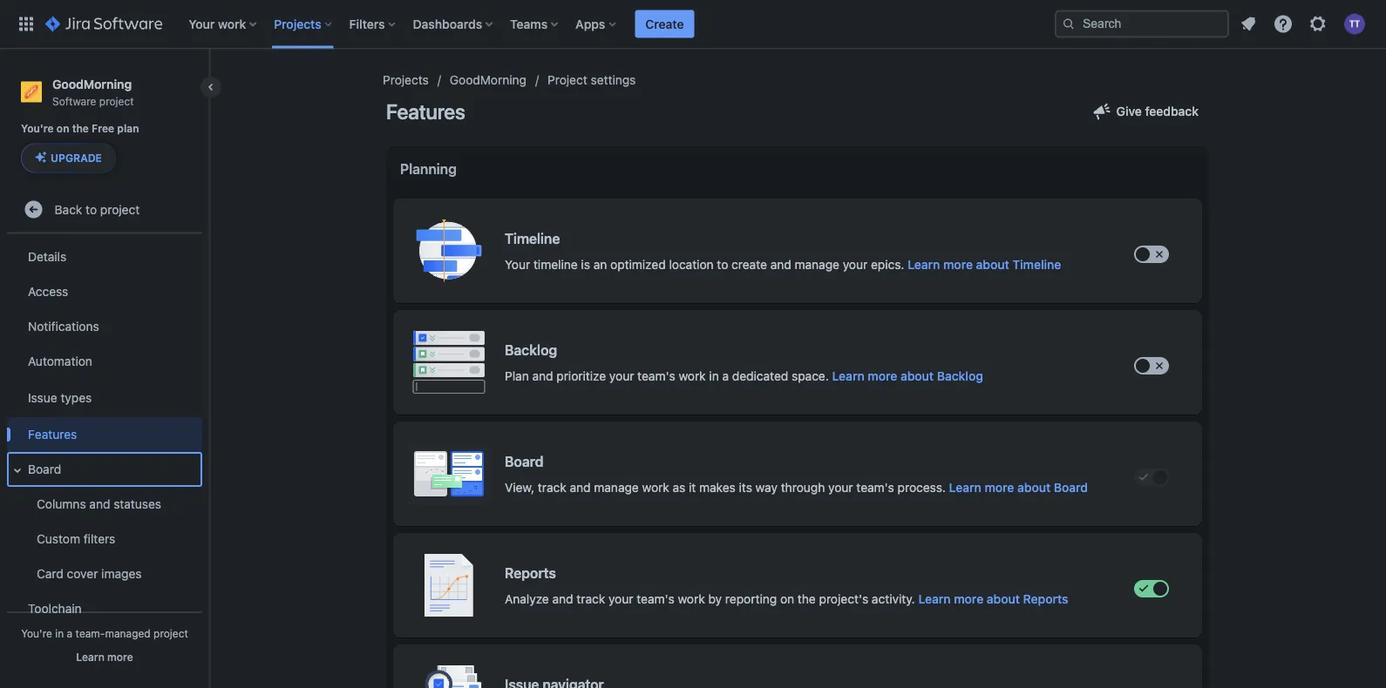 Task type: locate. For each thing, give the bounding box(es) containing it.
learn more about board button
[[949, 480, 1088, 497]]

0 vertical spatial in
[[709, 369, 719, 384]]

work left projects dropdown button
[[218, 17, 246, 31]]

the left project's
[[798, 592, 816, 607]]

your work
[[189, 17, 246, 31]]

projects button
[[269, 10, 339, 38]]

group
[[3, 234, 202, 666]]

0 vertical spatial project
[[99, 95, 134, 107]]

manage left as
[[594, 481, 639, 495]]

goodmorning for goodmorning
[[450, 73, 527, 87]]

feedback
[[1145, 104, 1199, 119]]

project
[[548, 73, 587, 87]]

your
[[189, 17, 215, 31], [505, 258, 530, 272]]

team's for backlog
[[638, 369, 675, 384]]

0 vertical spatial team's
[[638, 369, 675, 384]]

0 vertical spatial backlog
[[505, 342, 557, 359]]

to left create
[[717, 258, 728, 272]]

project
[[99, 95, 134, 107], [100, 202, 140, 217], [154, 628, 188, 640]]

features
[[386, 99, 465, 124], [28, 427, 77, 442]]

1 vertical spatial reports
[[1023, 592, 1069, 607]]

0 vertical spatial your
[[189, 17, 215, 31]]

projects inside projects dropdown button
[[274, 17, 321, 31]]

1 vertical spatial projects
[[383, 73, 429, 87]]

project up plan
[[99, 95, 134, 107]]

1 vertical spatial you're
[[21, 628, 52, 640]]

features inside group
[[28, 427, 77, 442]]

a
[[722, 369, 729, 384], [67, 628, 73, 640]]

features down projects link
[[386, 99, 465, 124]]

your inside dropdown button
[[189, 17, 215, 31]]

1 vertical spatial track
[[577, 592, 605, 607]]

to
[[86, 202, 97, 217], [717, 258, 728, 272]]

your
[[843, 258, 868, 272], [609, 369, 634, 384], [828, 481, 853, 495], [609, 592, 633, 607]]

0 horizontal spatial track
[[538, 481, 567, 495]]

to right back at the left
[[86, 202, 97, 217]]

1 vertical spatial your
[[505, 258, 530, 272]]

1 vertical spatial features
[[28, 427, 77, 442]]

your timeline is an optimized location to create and manage your epics. learn more about timeline
[[505, 258, 1061, 272]]

more
[[943, 258, 973, 272], [868, 369, 897, 384], [985, 481, 1014, 495], [954, 592, 984, 607], [107, 651, 133, 664]]

and for prioritize
[[532, 369, 553, 384]]

space.
[[792, 369, 829, 384]]

0 horizontal spatial in
[[55, 628, 64, 640]]

1 vertical spatial to
[[717, 258, 728, 272]]

0 horizontal spatial your
[[189, 17, 215, 31]]

features down 'issue types' on the bottom left of the page
[[28, 427, 77, 442]]

0 vertical spatial reports
[[505, 565, 556, 582]]

and right view,
[[570, 481, 591, 495]]

0 horizontal spatial goodmorning
[[52, 77, 132, 91]]

1 horizontal spatial reports
[[1023, 592, 1069, 607]]

analyze and track your team's work by reporting on the project's activity. learn more about reports
[[505, 592, 1069, 607]]

0 vertical spatial a
[[722, 369, 729, 384]]

learn down team-
[[76, 651, 104, 664]]

board
[[505, 454, 544, 470], [28, 462, 61, 476], [1054, 481, 1088, 495]]

access link
[[7, 274, 202, 309]]

manage right create
[[795, 258, 840, 272]]

1 vertical spatial manage
[[594, 481, 639, 495]]

0 horizontal spatial projects
[[274, 17, 321, 31]]

reports
[[505, 565, 556, 582], [1023, 592, 1069, 607]]

1 horizontal spatial manage
[[795, 258, 840, 272]]

a left team-
[[67, 628, 73, 640]]

is
[[581, 258, 590, 272]]

give feedback button
[[1082, 98, 1209, 126]]

and right create
[[771, 258, 791, 272]]

card
[[37, 567, 64, 581]]

and right plan at left
[[532, 369, 553, 384]]

automation
[[28, 354, 92, 368]]

timeline
[[505, 231, 560, 247], [1013, 258, 1061, 272]]

back to project
[[55, 202, 140, 217]]

1 vertical spatial on
[[780, 592, 794, 607]]

process.
[[898, 481, 946, 495]]

you're
[[21, 123, 54, 135], [21, 628, 52, 640]]

track right view,
[[538, 481, 567, 495]]

notifications link
[[7, 309, 202, 344]]

goodmorning inside goodmorning software project
[[52, 77, 132, 91]]

2 vertical spatial team's
[[637, 592, 675, 607]]

team-
[[76, 628, 105, 640]]

0 horizontal spatial a
[[67, 628, 73, 640]]

project up details 'link'
[[100, 202, 140, 217]]

learn right activity.
[[919, 592, 951, 607]]

0 vertical spatial on
[[57, 123, 69, 135]]

0 horizontal spatial features
[[28, 427, 77, 442]]

team's left by
[[637, 592, 675, 607]]

jira software image
[[45, 14, 162, 34], [45, 14, 162, 34]]

0 vertical spatial to
[[86, 202, 97, 217]]

goodmorning link
[[450, 70, 527, 91]]

1 you're from the top
[[21, 123, 54, 135]]

more down managed
[[107, 651, 133, 664]]

features link
[[7, 417, 202, 452]]

1 horizontal spatial goodmorning
[[450, 73, 527, 87]]

0 vertical spatial the
[[72, 123, 89, 135]]

filters
[[349, 17, 385, 31]]

notifications image
[[1238, 14, 1259, 34]]

a left dedicated
[[722, 369, 729, 384]]

0 horizontal spatial timeline
[[505, 231, 560, 247]]

back
[[55, 202, 82, 217]]

1 horizontal spatial projects
[[383, 73, 429, 87]]

primary element
[[10, 0, 1055, 48]]

prioritize
[[557, 369, 606, 384]]

banner containing your work
[[0, 0, 1386, 49]]

your for your timeline is an optimized location to create and manage your epics. learn more about timeline
[[505, 258, 530, 272]]

details link
[[7, 239, 202, 274]]

goodmorning software project
[[52, 77, 134, 107]]

manage
[[795, 258, 840, 272], [594, 481, 639, 495]]

0 horizontal spatial reports
[[505, 565, 556, 582]]

0 horizontal spatial backlog
[[505, 342, 557, 359]]

project inside back to project link
[[100, 202, 140, 217]]

and
[[771, 258, 791, 272], [532, 369, 553, 384], [570, 481, 591, 495], [89, 497, 110, 511], [552, 592, 573, 607]]

and inside 'link'
[[89, 497, 110, 511]]

apps button
[[570, 10, 623, 38]]

1 horizontal spatial board
[[505, 454, 544, 470]]

project right managed
[[154, 628, 188, 640]]

settings
[[591, 73, 636, 87]]

in down toolchain
[[55, 628, 64, 640]]

project settings
[[548, 73, 636, 87]]

issue
[[28, 391, 57, 405]]

project inside goodmorning software project
[[99, 95, 134, 107]]

Search field
[[1055, 10, 1229, 38]]

upgrade button
[[22, 144, 115, 172]]

team's
[[638, 369, 675, 384], [857, 481, 894, 495], [637, 592, 675, 607]]

1 vertical spatial backlog
[[937, 369, 983, 384]]

0 vertical spatial you're
[[21, 123, 54, 135]]

its
[[739, 481, 752, 495]]

your for your work
[[189, 17, 215, 31]]

work left as
[[642, 481, 669, 495]]

you're up upgrade button
[[21, 123, 54, 135]]

on right the reporting
[[780, 592, 794, 607]]

projects left filters
[[274, 17, 321, 31]]

and up 'filters'
[[89, 497, 110, 511]]

projects down filters popup button
[[383, 73, 429, 87]]

1 horizontal spatial timeline
[[1013, 258, 1061, 272]]

0 vertical spatial timeline
[[505, 231, 560, 247]]

1 vertical spatial project
[[100, 202, 140, 217]]

and for track
[[552, 592, 573, 607]]

your profile and settings image
[[1345, 14, 1365, 34]]

1 horizontal spatial your
[[505, 258, 530, 272]]

reporting
[[725, 592, 777, 607]]

help image
[[1273, 14, 1294, 34]]

1 horizontal spatial the
[[798, 592, 816, 607]]

1 vertical spatial timeline
[[1013, 258, 1061, 272]]

you're down toolchain
[[21, 628, 52, 640]]

more inside button
[[107, 651, 133, 664]]

project's
[[819, 592, 869, 607]]

goodmorning up the software
[[52, 77, 132, 91]]

1 horizontal spatial backlog
[[937, 369, 983, 384]]

teams button
[[505, 10, 565, 38]]

0 vertical spatial projects
[[274, 17, 321, 31]]

timeline
[[534, 258, 578, 272]]

the left 'free'
[[72, 123, 89, 135]]

upgrade
[[51, 152, 102, 164]]

apps
[[576, 17, 605, 31]]

about
[[976, 258, 1009, 272], [901, 369, 934, 384], [1018, 481, 1051, 495], [987, 592, 1020, 607]]

track right analyze in the bottom of the page
[[577, 592, 605, 607]]

0 vertical spatial features
[[386, 99, 465, 124]]

banner
[[0, 0, 1386, 49]]

0 horizontal spatial board
[[28, 462, 61, 476]]

1 horizontal spatial in
[[709, 369, 719, 384]]

expand image
[[7, 460, 28, 481]]

project for back to project
[[100, 202, 140, 217]]

on up upgrade button
[[57, 123, 69, 135]]

team's left process.
[[857, 481, 894, 495]]

team's right the prioritize
[[638, 369, 675, 384]]

1 horizontal spatial on
[[780, 592, 794, 607]]

automation link
[[7, 344, 202, 379]]

in left dedicated
[[709, 369, 719, 384]]

projects for projects dropdown button
[[274, 17, 321, 31]]

and right analyze in the bottom of the page
[[552, 592, 573, 607]]

goodmorning down dashboards popup button
[[450, 73, 527, 87]]

track
[[538, 481, 567, 495], [577, 592, 605, 607]]

0 vertical spatial manage
[[795, 258, 840, 272]]

2 you're from the top
[[21, 628, 52, 640]]



Task type: vqa. For each thing, say whether or not it's contained in the screenshot.


Task type: describe. For each thing, give the bounding box(es) containing it.
board inside button
[[28, 462, 61, 476]]

cover
[[67, 567, 98, 581]]

learn more about backlog button
[[832, 368, 983, 385]]

learn more about reports button
[[919, 591, 1069, 609]]

1 horizontal spatial track
[[577, 592, 605, 607]]

details
[[28, 249, 66, 264]]

create button
[[635, 10, 694, 38]]

more right process.
[[985, 481, 1014, 495]]

projects for projects link
[[383, 73, 429, 87]]

optimized
[[610, 258, 666, 272]]

managed
[[105, 628, 151, 640]]

notifications
[[28, 319, 99, 333]]

project settings link
[[548, 70, 636, 91]]

1 horizontal spatial features
[[386, 99, 465, 124]]

you're for you're on the free plan
[[21, 123, 54, 135]]

project for goodmorning software project
[[99, 95, 134, 107]]

back to project link
[[7, 192, 202, 227]]

images
[[101, 567, 142, 581]]

you're in a team-managed project
[[21, 628, 188, 640]]

0 horizontal spatial to
[[86, 202, 97, 217]]

types
[[61, 391, 92, 405]]

0 horizontal spatial the
[[72, 123, 89, 135]]

create
[[732, 258, 767, 272]]

work left by
[[678, 592, 705, 607]]

activity.
[[872, 592, 915, 607]]

columns and statuses
[[37, 497, 161, 511]]

learn more about timeline button
[[908, 256, 1061, 274]]

location
[[669, 258, 714, 272]]

1 horizontal spatial a
[[722, 369, 729, 384]]

toolchain link
[[7, 591, 202, 626]]

software
[[52, 95, 96, 107]]

custom
[[37, 532, 80, 546]]

team's for reports
[[637, 592, 675, 607]]

statuses
[[114, 497, 161, 511]]

card cover images
[[37, 567, 142, 581]]

plan
[[505, 369, 529, 384]]

give feedback
[[1117, 104, 1199, 119]]

0 horizontal spatial manage
[[594, 481, 639, 495]]

learn right space.
[[832, 369, 865, 384]]

dashboards
[[413, 17, 482, 31]]

epics.
[[871, 258, 905, 272]]

learn more
[[76, 651, 133, 664]]

and for statuses
[[89, 497, 110, 511]]

search image
[[1062, 17, 1076, 31]]

free
[[92, 123, 114, 135]]

columns and statuses link
[[17, 487, 202, 522]]

view, track and manage work as it makes its way through your team's process. learn more about board
[[505, 481, 1088, 495]]

an
[[594, 258, 607, 272]]

custom filters
[[37, 532, 115, 546]]

2 horizontal spatial board
[[1054, 481, 1088, 495]]

learn inside button
[[76, 651, 104, 664]]

through
[[781, 481, 825, 495]]

plan
[[117, 123, 139, 135]]

1 vertical spatial in
[[55, 628, 64, 640]]

custom filters link
[[17, 522, 202, 557]]

appswitcher icon image
[[16, 14, 37, 34]]

columns
[[37, 497, 86, 511]]

create
[[646, 17, 684, 31]]

your work button
[[183, 10, 264, 38]]

learn right 'epics.'
[[908, 258, 940, 272]]

filters button
[[344, 10, 402, 38]]

settings image
[[1308, 14, 1329, 34]]

dashboards button
[[408, 10, 500, 38]]

projects link
[[383, 70, 429, 91]]

0 horizontal spatial on
[[57, 123, 69, 135]]

you're for you're in a team-managed project
[[21, 628, 52, 640]]

toolchain
[[28, 602, 82, 616]]

more right space.
[[868, 369, 897, 384]]

goodmorning for goodmorning software project
[[52, 77, 132, 91]]

it
[[689, 481, 696, 495]]

give
[[1117, 104, 1142, 119]]

1 vertical spatial the
[[798, 592, 816, 607]]

1 vertical spatial a
[[67, 628, 73, 640]]

2 vertical spatial project
[[154, 628, 188, 640]]

filters
[[84, 532, 115, 546]]

issue types
[[28, 391, 92, 405]]

by
[[708, 592, 722, 607]]

dedicated
[[732, 369, 789, 384]]

view,
[[505, 481, 535, 495]]

group containing details
[[3, 234, 202, 666]]

analyze
[[505, 592, 549, 607]]

plan and prioritize your team's work in a dedicated space. learn more about backlog
[[505, 369, 983, 384]]

1 horizontal spatial to
[[717, 258, 728, 272]]

0 vertical spatial track
[[538, 481, 567, 495]]

planning
[[400, 161, 457, 177]]

1 vertical spatial team's
[[857, 481, 894, 495]]

more right activity.
[[954, 592, 984, 607]]

access
[[28, 284, 68, 299]]

work left dedicated
[[679, 369, 706, 384]]

you're on the free plan
[[21, 123, 139, 135]]

way
[[756, 481, 778, 495]]

makes
[[699, 481, 736, 495]]

issue types link
[[7, 379, 202, 417]]

work inside dropdown button
[[218, 17, 246, 31]]

card cover images link
[[17, 557, 202, 591]]

learn more button
[[76, 650, 133, 664]]

more right 'epics.'
[[943, 258, 973, 272]]

as
[[673, 481, 686, 495]]

learn right process.
[[949, 481, 982, 495]]

board button
[[7, 452, 202, 487]]

teams
[[510, 17, 548, 31]]



